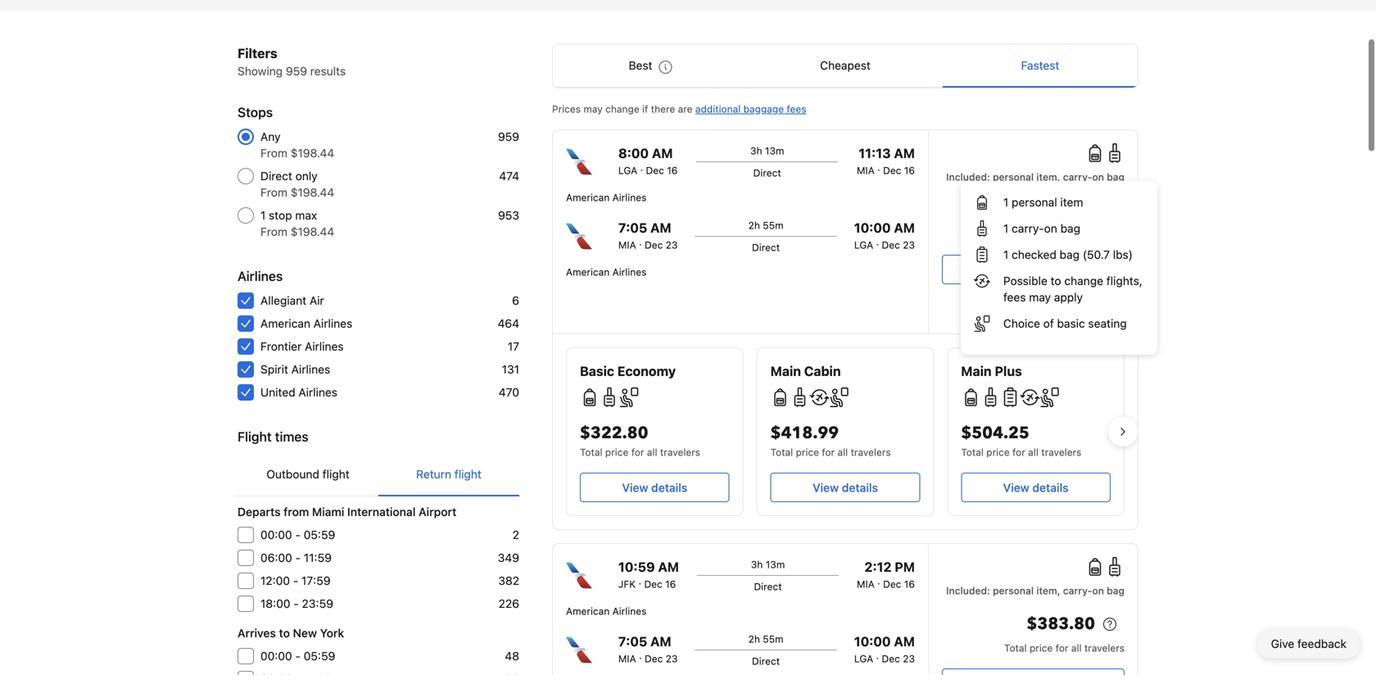 Task type: vqa. For each thing, say whether or not it's contained in the screenshot.
$322.80's View details
yes



Task type: describe. For each thing, give the bounding box(es) containing it.
tab list for american airlines
[[553, 44, 1138, 88]]

2
[[513, 528, 519, 542]]

prices
[[552, 103, 581, 115]]

12:00
[[261, 574, 290, 587]]

results
[[310, 64, 346, 78]]

16 for 10:59 am
[[665, 578, 676, 590]]

18:00 - 23:59
[[261, 597, 333, 610]]

all up 1 checked bag (50.7 lbs)
[[1072, 229, 1082, 240]]

am inside 11:13 am mia . dec 16
[[894, 145, 915, 161]]

change for if
[[606, 103, 640, 115]]

direct inside direct only from $198.44
[[261, 169, 292, 183]]

13m for $383.80
[[766, 559, 785, 570]]

united
[[261, 385, 295, 399]]

17:59
[[302, 574, 331, 587]]

for for main cabin
[[822, 447, 835, 458]]

6
[[512, 294, 519, 307]]

fastest
[[1021, 59, 1060, 72]]

hide ticket options button
[[942, 291, 1125, 320]]

for up 1 checked bag (50.7 lbs)
[[1056, 229, 1069, 240]]

1 carry-on bag
[[1004, 222, 1081, 235]]

are
[[678, 103, 693, 115]]

$418.99 total price for all travelers
[[771, 422, 891, 458]]

1 checked bag (50.7 lbs) element
[[1004, 247, 1133, 263]]

05:59 for miami
[[304, 528, 335, 542]]

additional baggage fees link
[[696, 103, 807, 115]]

- for 226
[[294, 597, 299, 610]]

on for $322.80
[[1093, 171, 1104, 183]]

(50.7 lbs)
[[1083, 248, 1133, 261]]

from
[[284, 505, 309, 519]]

view details button for $322.80
[[942, 255, 1125, 284]]

bag up possible to change flights, fees may apply
[[1060, 248, 1080, 261]]

from inside 1 stop max from $198.44
[[261, 225, 288, 238]]

included: for $383.80
[[946, 585, 990, 596]]

11:13
[[859, 145, 891, 161]]

outbound
[[267, 467, 319, 481]]

return
[[416, 467, 452, 481]]

- for 2
[[295, 528, 301, 542]]

there
[[651, 103, 675, 115]]

hide ticket options
[[973, 299, 1075, 312]]

york
[[320, 626, 344, 640]]

55m for $383.80
[[763, 633, 784, 645]]

any
[[261, 130, 281, 143]]

main plus
[[961, 363, 1022, 379]]

allegiant air
[[261, 294, 324, 307]]

give
[[1271, 637, 1295, 651]]

$504.25
[[961, 422, 1030, 444]]

united airlines
[[261, 385, 338, 399]]

new
[[293, 626, 317, 640]]

470
[[499, 385, 519, 399]]

8:00 am lga . dec 16
[[619, 145, 678, 176]]

$418.99
[[771, 422, 839, 444]]

choice of basic seating element
[[1004, 315, 1127, 332]]

am down 2:12 pm mia . dec 16
[[894, 634, 915, 649]]

possible to change flights, fees may apply element
[[1004, 273, 1146, 306]]

all for basic economy
[[647, 447, 658, 458]]

main for $418.99
[[771, 363, 801, 379]]

view details button for main cabin
[[771, 473, 920, 502]]

basic economy
[[580, 363, 676, 379]]

00:00 - 05:59 for to
[[261, 649, 335, 663]]

change for flights,
[[1065, 274, 1104, 288]]

. down 11:13 am mia . dec 16
[[876, 236, 879, 247]]

48
[[505, 649, 519, 663]]

return flight
[[416, 467, 482, 481]]

0 vertical spatial may
[[584, 103, 603, 115]]

am inside 10:59 am jfk . dec 16
[[658, 559, 679, 575]]

. down 10:59 am jfk . dec 16
[[639, 650, 642, 661]]

view details for basic economy
[[622, 481, 688, 494]]

mia inside 11:13 am mia . dec 16
[[857, 165, 875, 176]]

view for main plus
[[1003, 481, 1030, 494]]

flight for return flight
[[455, 467, 482, 481]]

total price for all travelers
[[1005, 642, 1125, 654]]

view for basic economy
[[622, 481, 648, 494]]

bag down item
[[1061, 222, 1081, 235]]

$198.44 inside 1 stop max from $198.44
[[291, 225, 334, 238]]

11:13 am mia . dec 16
[[857, 145, 915, 176]]

. down the 8:00 am lga . dec 16
[[639, 236, 642, 247]]

2h 55m for $322.80
[[749, 220, 784, 231]]

. inside 2:12 pm mia . dec 16
[[878, 575, 881, 587]]

2:12
[[865, 559, 892, 575]]

dec inside 11:13 am mia . dec 16
[[883, 165, 902, 176]]

choice
[[1004, 317, 1040, 330]]

all for main cabin
[[838, 447, 848, 458]]

details for $322.80
[[1030, 263, 1066, 277]]

dec inside 2:12 pm mia . dec 16
[[883, 578, 902, 590]]

0 horizontal spatial $322.80
[[580, 422, 649, 444]]

total for basic economy
[[580, 447, 603, 458]]

cabin
[[804, 363, 841, 379]]

air
[[310, 294, 324, 307]]

may inside possible to change flights, fees may apply
[[1029, 290, 1051, 304]]

flight
[[238, 429, 272, 444]]

travelers for basic economy
[[660, 447, 701, 458]]

fastest button
[[943, 44, 1138, 87]]

1 vertical spatial $322.80 total price for all travelers
[[580, 422, 701, 458]]

flight times
[[238, 429, 309, 444]]

1 for 1 stop max from $198.44
[[261, 209, 266, 222]]

airport
[[419, 505, 457, 519]]

from inside any from $198.44
[[261, 146, 288, 160]]

frontier
[[261, 340, 302, 353]]

13m for $322.80
[[765, 145, 784, 156]]

1 vertical spatial carry-
[[1012, 222, 1044, 235]]

474
[[499, 169, 519, 183]]

1 for 1 carry-on bag
[[1004, 222, 1009, 235]]

$383.80 region
[[942, 611, 1125, 641]]

main cabin
[[771, 363, 841, 379]]

plus
[[995, 363, 1022, 379]]

7:05 for $322.80
[[619, 220, 647, 236]]

lga for $322.80
[[854, 239, 874, 251]]

item, for $322.80
[[1037, 171, 1061, 183]]

$198.44 inside direct only from $198.44
[[291, 186, 334, 199]]

8:00
[[619, 145, 649, 161]]

464
[[498, 317, 519, 330]]

$383.80
[[1027, 613, 1095, 635]]

10:59
[[619, 559, 655, 575]]

travelers for main cabin
[[851, 447, 891, 458]]

of
[[1044, 317, 1054, 330]]

1 vertical spatial on
[[1044, 222, 1058, 235]]

dec inside 10:59 am jfk . dec 16
[[644, 578, 663, 590]]

$198.44 inside any from $198.44
[[291, 146, 334, 160]]

apply
[[1054, 290, 1083, 304]]

departs
[[238, 505, 281, 519]]

return flight button
[[379, 453, 519, 496]]

1 personal item
[[1004, 195, 1084, 209]]

hide
[[973, 299, 998, 312]]

1 horizontal spatial 959
[[498, 130, 519, 143]]

10:59 am jfk . dec 16
[[619, 559, 679, 590]]

checked
[[1012, 248, 1057, 261]]

spirit
[[261, 363, 288, 376]]

11:59
[[304, 551, 332, 565]]

. inside 11:13 am mia . dec 16
[[878, 161, 881, 173]]

lga inside the 8:00 am lga . dec 16
[[619, 165, 638, 176]]

mia inside 2:12 pm mia . dec 16
[[857, 578, 875, 590]]

showing
[[238, 64, 283, 78]]

economy
[[618, 363, 676, 379]]

options
[[1034, 299, 1075, 312]]

$504.25 total price for all travelers
[[961, 422, 1082, 458]]

00:00 - 05:59 for from
[[261, 528, 335, 542]]

basic
[[580, 363, 615, 379]]

- for 349
[[295, 551, 301, 565]]

stops
[[238, 104, 273, 120]]

1 carry-on bag element
[[1004, 220, 1081, 237]]

included: personal item, carry-on bag for $383.80
[[946, 585, 1125, 596]]

am down 10:59 am jfk . dec 16
[[651, 634, 672, 649]]

baggage
[[744, 103, 784, 115]]

basic
[[1057, 317, 1085, 330]]

- for 48
[[295, 649, 301, 663]]

06:00 - 11:59
[[261, 551, 332, 565]]

1 for 1 personal item
[[1004, 195, 1009, 209]]

give feedback button
[[1258, 629, 1360, 659]]

choice of basic seating
[[1004, 317, 1127, 330]]

2:12 pm mia . dec 16
[[857, 559, 915, 590]]

view for $322.80
[[1001, 263, 1027, 277]]

16 for 8:00 am
[[667, 165, 678, 176]]

7:05 for $383.80
[[619, 634, 647, 649]]

dec inside the 8:00 am lga . dec 16
[[646, 165, 664, 176]]

bag up total price for all travelers
[[1107, 585, 1125, 596]]



Task type: locate. For each thing, give the bounding box(es) containing it.
details for main cabin
[[842, 481, 878, 494]]

0 vertical spatial carry-
[[1063, 171, 1093, 183]]

view details down $418.99 total price for all travelers
[[813, 481, 878, 494]]

2 vertical spatial from
[[261, 225, 288, 238]]

item, up the $383.80
[[1037, 585, 1061, 596]]

10:00 am lga . dec 23 for $383.80
[[854, 634, 915, 664]]

2h 55m
[[749, 220, 784, 231], [749, 633, 784, 645]]

all for main plus
[[1028, 447, 1039, 458]]

1 vertical spatial tab list
[[238, 453, 519, 497]]

7:05 down the 8:00 am lga . dec 16
[[619, 220, 647, 236]]

tab list containing best
[[553, 44, 1138, 88]]

10:00 for $383.80
[[854, 634, 891, 649]]

view down $418.99 total price for all travelers
[[813, 481, 839, 494]]

1 vertical spatial included:
[[946, 585, 990, 596]]

0 vertical spatial tab list
[[553, 44, 1138, 88]]

1 vertical spatial 00:00 - 05:59
[[261, 649, 335, 663]]

1 personal item element
[[1004, 194, 1084, 211]]

. right jfk
[[639, 575, 642, 587]]

0 horizontal spatial may
[[584, 103, 603, 115]]

0 horizontal spatial flight
[[323, 467, 350, 481]]

item
[[1061, 195, 1084, 209]]

price down $383.80 region
[[1030, 642, 1053, 654]]

price
[[1030, 229, 1053, 240], [605, 447, 629, 458], [796, 447, 819, 458], [987, 447, 1010, 458], [1030, 642, 1053, 654]]

2 2h 55m from the top
[[749, 633, 784, 645]]

view details down $504.25 total price for all travelers
[[1003, 481, 1069, 494]]

personal for $383.80
[[993, 585, 1034, 596]]

0 vertical spatial 13m
[[765, 145, 784, 156]]

pm
[[895, 559, 915, 575]]

1 vertical spatial $322.80
[[580, 422, 649, 444]]

for down $504.25
[[1013, 447, 1026, 458]]

view details button up the "10:59"
[[580, 473, 730, 502]]

7:05 down jfk
[[619, 634, 647, 649]]

best image
[[659, 61, 672, 74]]

personal up $383.80 region
[[993, 585, 1034, 596]]

allegiant
[[261, 294, 307, 307]]

departs from miami international airport
[[238, 505, 457, 519]]

- left 17:59
[[293, 574, 298, 587]]

am down 11:13 am mia . dec 16
[[894, 220, 915, 236]]

cheapest
[[820, 59, 871, 72]]

view details button down $418.99 total price for all travelers
[[771, 473, 920, 502]]

1 included: personal item, carry-on bag from the top
[[946, 171, 1125, 183]]

am right the 8:00
[[652, 145, 673, 161]]

16 inside the 8:00 am lga . dec 16
[[667, 165, 678, 176]]

1 horizontal spatial change
[[1065, 274, 1104, 288]]

feedback
[[1298, 637, 1347, 651]]

1 main from the left
[[771, 363, 801, 379]]

1 inside 1 stop max from $198.44
[[261, 209, 266, 222]]

1 55m from the top
[[763, 220, 784, 231]]

1 vertical spatial 3h 13m
[[751, 559, 785, 570]]

fees inside possible to change flights, fees may apply
[[1004, 290, 1026, 304]]

10:00 down 2:12 pm mia . dec 16
[[854, 634, 891, 649]]

0 horizontal spatial $322.80 total price for all travelers
[[580, 422, 701, 458]]

959 inside filters showing 959 results
[[286, 64, 307, 78]]

for down the $383.80
[[1056, 642, 1069, 654]]

2h
[[749, 220, 760, 231], [749, 633, 760, 645]]

0 vertical spatial 10:00 am lga . dec 23
[[854, 220, 915, 251]]

view down $504.25 total price for all travelers
[[1003, 481, 1030, 494]]

10:00 am lga . dec 23 for $322.80
[[854, 220, 915, 251]]

to for possible
[[1051, 274, 1062, 288]]

$198.44 up "only"
[[291, 146, 334, 160]]

1 $198.44 from the top
[[291, 146, 334, 160]]

spirit airlines
[[261, 363, 330, 376]]

00:00 for arrives
[[261, 649, 292, 663]]

10:00 for $322.80
[[854, 220, 891, 236]]

23
[[666, 239, 678, 251], [903, 239, 915, 251], [666, 653, 678, 664], [903, 653, 915, 664]]

2 10:00 am lga . dec 23 from the top
[[854, 634, 915, 664]]

2 vertical spatial lga
[[854, 653, 874, 664]]

lga for $383.80
[[854, 653, 874, 664]]

1 vertical spatial $198.44
[[291, 186, 334, 199]]

ticket
[[1001, 299, 1031, 312]]

2h for $383.80
[[749, 633, 760, 645]]

00:00 - 05:59 down from
[[261, 528, 335, 542]]

00:00 - 05:59 down arrives to new york
[[261, 649, 335, 663]]

total down $383.80 region
[[1005, 642, 1027, 654]]

cheapest button
[[748, 44, 943, 87]]

all down economy on the left of page
[[647, 447, 658, 458]]

0 horizontal spatial tab list
[[238, 453, 519, 497]]

. down the 8:00
[[640, 161, 643, 173]]

0 vertical spatial 00:00 - 05:59
[[261, 528, 335, 542]]

price for main plus
[[987, 447, 1010, 458]]

price down the 'basic economy'
[[605, 447, 629, 458]]

from up stop
[[261, 186, 288, 199]]

0 vertical spatial 7:05 am mia . dec 23
[[619, 220, 678, 251]]

1 vertical spatial 13m
[[766, 559, 785, 570]]

1 horizontal spatial to
[[1051, 274, 1062, 288]]

3 $198.44 from the top
[[291, 225, 334, 238]]

carry- up the $383.80
[[1063, 585, 1093, 596]]

view
[[1001, 263, 1027, 277], [622, 481, 648, 494], [813, 481, 839, 494], [1003, 481, 1030, 494]]

05:59 up 11:59
[[304, 528, 335, 542]]

10:00
[[854, 220, 891, 236], [854, 634, 891, 649]]

16 inside 10:59 am jfk . dec 16
[[665, 578, 676, 590]]

0 vertical spatial 7:05
[[619, 220, 647, 236]]

bag
[[1107, 171, 1125, 183], [1061, 222, 1081, 235], [1060, 248, 1080, 261], [1107, 585, 1125, 596]]

16
[[667, 165, 678, 176], [904, 165, 915, 176], [665, 578, 676, 590], [904, 578, 915, 590]]

personal inside 1 personal item element
[[1012, 195, 1058, 209]]

0 vertical spatial included: personal item, carry-on bag
[[946, 171, 1125, 183]]

1 horizontal spatial $322.80
[[1027, 199, 1095, 222]]

times
[[275, 429, 309, 444]]

carry- for $322.80
[[1063, 171, 1093, 183]]

10:00 am lga . dec 23 down 11:13 am mia . dec 16
[[854, 220, 915, 251]]

1 vertical spatial 00:00
[[261, 649, 292, 663]]

total up checked
[[1005, 229, 1027, 240]]

1 vertical spatial 2h 55m
[[749, 633, 784, 645]]

0 vertical spatial lga
[[619, 165, 638, 176]]

0 vertical spatial to
[[1051, 274, 1062, 288]]

fees down possible
[[1004, 290, 1026, 304]]

2 vertical spatial $198.44
[[291, 225, 334, 238]]

flight for outbound flight
[[323, 467, 350, 481]]

possible to change flights, fees may apply
[[1004, 274, 1146, 304]]

best image
[[659, 61, 672, 74]]

2 included: personal item, carry-on bag from the top
[[946, 585, 1125, 596]]

view details button for main plus
[[961, 473, 1111, 502]]

any from $198.44
[[261, 130, 334, 160]]

0 vertical spatial 55m
[[763, 220, 784, 231]]

16 inside 2:12 pm mia . dec 16
[[904, 578, 915, 590]]

included:
[[946, 171, 990, 183], [946, 585, 990, 596]]

view details for main cabin
[[813, 481, 878, 494]]

2 2h from the top
[[749, 633, 760, 645]]

included: for $322.80
[[946, 171, 990, 183]]

price for main cabin
[[796, 447, 819, 458]]

1
[[1004, 195, 1009, 209], [261, 209, 266, 222], [1004, 222, 1009, 235], [1004, 248, 1009, 261]]

for inside $418.99 total price for all travelers
[[822, 447, 835, 458]]

1 left stop
[[261, 209, 266, 222]]

from down any
[[261, 146, 288, 160]]

1 for 1 checked bag (50.7 lbs)
[[1004, 248, 1009, 261]]

1 7:05 am mia . dec 23 from the top
[[619, 220, 678, 251]]

for down economy on the left of page
[[631, 447, 644, 458]]

1 vertical spatial 55m
[[763, 633, 784, 645]]

price down $504.25
[[987, 447, 1010, 458]]

included: personal item, carry-on bag up $383.80 region
[[946, 585, 1125, 596]]

0 vertical spatial fees
[[787, 103, 807, 115]]

flight inside outbound flight button
[[323, 467, 350, 481]]

1 horizontal spatial fees
[[1004, 290, 1026, 304]]

0 vertical spatial $322.80
[[1027, 199, 1095, 222]]

price up checked
[[1030, 229, 1053, 240]]

if
[[642, 103, 648, 115]]

7:05 am mia . dec 23 for $383.80
[[619, 634, 678, 664]]

american airlines
[[566, 192, 647, 203], [566, 266, 647, 278], [261, 317, 353, 330], [566, 605, 647, 617]]

1 2h from the top
[[749, 220, 760, 231]]

2 flight from the left
[[455, 467, 482, 481]]

0 vertical spatial change
[[606, 103, 640, 115]]

travelers for main plus
[[1042, 447, 1082, 458]]

to up apply
[[1051, 274, 1062, 288]]

for inside $504.25 total price for all travelers
[[1013, 447, 1026, 458]]

1 vertical spatial to
[[279, 626, 290, 640]]

filters showing 959 results
[[238, 45, 346, 78]]

2h for $322.80
[[749, 220, 760, 231]]

change up apply
[[1065, 274, 1104, 288]]

1 vertical spatial change
[[1065, 274, 1104, 288]]

on for $383.80
[[1093, 585, 1104, 596]]

131
[[502, 363, 519, 376]]

travelers inside $504.25 total price for all travelers
[[1042, 447, 1082, 458]]

best
[[629, 59, 653, 72]]

for for main plus
[[1013, 447, 1026, 458]]

16 inside 11:13 am mia . dec 16
[[904, 165, 915, 176]]

only
[[296, 169, 318, 183]]

tab list containing outbound flight
[[238, 453, 519, 497]]

382
[[498, 574, 519, 587]]

0 vertical spatial 05:59
[[304, 528, 335, 542]]

price inside $418.99 total price for all travelers
[[796, 447, 819, 458]]

view details
[[1001, 263, 1066, 277], [622, 481, 688, 494], [813, 481, 878, 494], [1003, 481, 1069, 494]]

total down basic
[[580, 447, 603, 458]]

226
[[499, 597, 519, 610]]

2 00:00 - 05:59 from the top
[[261, 649, 335, 663]]

959 up 474
[[498, 130, 519, 143]]

total inside $418.99 total price for all travelers
[[771, 447, 793, 458]]

1 vertical spatial lga
[[854, 239, 874, 251]]

7:05 am mia . dec 23 for $322.80
[[619, 220, 678, 251]]

1 vertical spatial included: personal item, carry-on bag
[[946, 585, 1125, 596]]

all inside $504.25 total price for all travelers
[[1028, 447, 1039, 458]]

1 vertical spatial item,
[[1037, 585, 1061, 596]]

0 vertical spatial 00:00
[[261, 528, 292, 542]]

main left plus
[[961, 363, 992, 379]]

. inside the 8:00 am lga . dec 16
[[640, 161, 643, 173]]

airlines
[[613, 192, 647, 203], [613, 266, 647, 278], [238, 268, 283, 284], [314, 317, 353, 330], [305, 340, 344, 353], [291, 363, 330, 376], [299, 385, 338, 399], [613, 605, 647, 617]]

. down 2:12 at the bottom of the page
[[878, 575, 881, 587]]

2 vertical spatial carry-
[[1063, 585, 1093, 596]]

view details up the "10:59"
[[622, 481, 688, 494]]

1 flight from the left
[[323, 467, 350, 481]]

1 vertical spatial 3h
[[751, 559, 763, 570]]

0 vertical spatial 2h 55m
[[749, 220, 784, 231]]

price inside $504.25 total price for all travelers
[[987, 447, 1010, 458]]

price down the $418.99
[[796, 447, 819, 458]]

7:05
[[619, 220, 647, 236], [619, 634, 647, 649]]

. inside 10:59 am jfk . dec 16
[[639, 575, 642, 587]]

carry- for $383.80
[[1063, 585, 1093, 596]]

2 7:05 from the top
[[619, 634, 647, 649]]

travelers
[[1085, 229, 1125, 240], [660, 447, 701, 458], [851, 447, 891, 458], [1042, 447, 1082, 458], [1085, 642, 1125, 654]]

am down the 8:00 am lga . dec 16
[[651, 220, 672, 236]]

0 vertical spatial $322.80 total price for all travelers
[[1005, 199, 1125, 240]]

$322.80 total price for all travelers
[[1005, 199, 1125, 240], [580, 422, 701, 458]]

1 vertical spatial 959
[[498, 130, 519, 143]]

included: personal item, carry-on bag
[[946, 171, 1125, 183], [946, 585, 1125, 596]]

$198.44 down max in the left of the page
[[291, 225, 334, 238]]

7:05 am mia . dec 23 down the 8:00 am lga . dec 16
[[619, 220, 678, 251]]

personal
[[993, 171, 1034, 183], [1012, 195, 1058, 209], [993, 585, 1034, 596]]

main left cabin
[[771, 363, 801, 379]]

carry- up checked
[[1012, 222, 1044, 235]]

item, for $383.80
[[1037, 585, 1061, 596]]

1 horizontal spatial may
[[1029, 290, 1051, 304]]

1 7:05 from the top
[[619, 220, 647, 236]]

view details for main plus
[[1003, 481, 1069, 494]]

international
[[347, 505, 416, 519]]

$322.80
[[1027, 199, 1095, 222], [580, 422, 649, 444]]

1 vertical spatial 10:00 am lga . dec 23
[[854, 634, 915, 664]]

0 vertical spatial 959
[[286, 64, 307, 78]]

0 vertical spatial item,
[[1037, 171, 1061, 183]]

arrives to new york
[[238, 626, 344, 640]]

0 vertical spatial 10:00
[[854, 220, 891, 236]]

additional
[[696, 103, 741, 115]]

prices may change if there are additional baggage fees
[[552, 103, 807, 115]]

0 horizontal spatial main
[[771, 363, 801, 379]]

view for main cabin
[[813, 481, 839, 494]]

carry- up item
[[1063, 171, 1093, 183]]

- right 18:00
[[294, 597, 299, 610]]

10:00 down 11:13 am mia . dec 16
[[854, 220, 891, 236]]

travelers inside $418.99 total price for all travelers
[[851, 447, 891, 458]]

included: personal item, carry-on bag for $322.80
[[946, 171, 1125, 183]]

2 $198.44 from the top
[[291, 186, 334, 199]]

. down 2:12 pm mia . dec 16
[[876, 650, 879, 661]]

1 stop max from $198.44
[[261, 209, 334, 238]]

flight right "return"
[[455, 467, 482, 481]]

00:00 up 06:00
[[261, 528, 292, 542]]

- for 382
[[293, 574, 298, 587]]

carry-
[[1063, 171, 1093, 183], [1012, 222, 1044, 235], [1063, 585, 1093, 596]]

filters
[[238, 45, 277, 61]]

$198.44 down "only"
[[291, 186, 334, 199]]

all down $504.25
[[1028, 447, 1039, 458]]

0 horizontal spatial change
[[606, 103, 640, 115]]

1 10:00 am lga . dec 23 from the top
[[854, 220, 915, 251]]

from
[[261, 146, 288, 160], [261, 186, 288, 199], [261, 225, 288, 238]]

1 horizontal spatial tab list
[[553, 44, 1138, 88]]

view details for $322.80
[[1001, 263, 1066, 277]]

1 vertical spatial may
[[1029, 290, 1051, 304]]

55m for $322.80
[[763, 220, 784, 231]]

outbound flight
[[267, 467, 350, 481]]

1 vertical spatial 7:05 am mia . dec 23
[[619, 634, 678, 664]]

region
[[553, 341, 1138, 523]]

2 00:00 from the top
[[261, 649, 292, 663]]

personal up 1 carry-on bag
[[1012, 195, 1058, 209]]

view details button up the hide ticket options button
[[942, 255, 1125, 284]]

lga
[[619, 165, 638, 176], [854, 239, 874, 251], [854, 653, 874, 664]]

1 vertical spatial fees
[[1004, 290, 1026, 304]]

from down stop
[[261, 225, 288, 238]]

959 left results
[[286, 64, 307, 78]]

2 55m from the top
[[763, 633, 784, 645]]

included: personal item, carry-on bag up 1 personal item at the right top of the page
[[946, 171, 1125, 183]]

seating
[[1088, 317, 1127, 330]]

1 horizontal spatial flight
[[455, 467, 482, 481]]

view details button for basic economy
[[580, 473, 730, 502]]

for down the $418.99
[[822, 447, 835, 458]]

2 vertical spatial on
[[1093, 585, 1104, 596]]

am inside the 8:00 am lga . dec 16
[[652, 145, 673, 161]]

1 vertical spatial 2h
[[749, 633, 760, 645]]

american
[[566, 192, 610, 203], [566, 266, 610, 278], [261, 317, 310, 330], [566, 605, 610, 617]]

2 from from the top
[[261, 186, 288, 199]]

3h for $383.80
[[751, 559, 763, 570]]

1 vertical spatial 10:00
[[854, 634, 891, 649]]

0 horizontal spatial fees
[[787, 103, 807, 115]]

7:05 am mia . dec 23
[[619, 220, 678, 251], [619, 634, 678, 664]]

personal for $322.80
[[993, 171, 1034, 183]]

tab list
[[553, 44, 1138, 88], [238, 453, 519, 497]]

1 vertical spatial personal
[[1012, 195, 1058, 209]]

2 item, from the top
[[1037, 585, 1061, 596]]

change inside possible to change flights, fees may apply
[[1065, 274, 1104, 288]]

view down checked
[[1001, 263, 1027, 277]]

05:59 for new
[[304, 649, 335, 663]]

953
[[498, 209, 519, 222]]

1 10:00 from the top
[[854, 220, 891, 236]]

total for main plus
[[961, 447, 984, 458]]

total down the $418.99
[[771, 447, 793, 458]]

view up the "10:59"
[[622, 481, 648, 494]]

16 for 2:12 pm
[[904, 578, 915, 590]]

55m
[[763, 220, 784, 231], [763, 633, 784, 645]]

16 for 11:13 am
[[904, 165, 915, 176]]

1 horizontal spatial main
[[961, 363, 992, 379]]

fees right baggage
[[787, 103, 807, 115]]

3h for $322.80
[[750, 145, 762, 156]]

1 item, from the top
[[1037, 171, 1061, 183]]

may down possible
[[1029, 290, 1051, 304]]

1 00:00 from the top
[[261, 528, 292, 542]]

2 7:05 am mia . dec 23 from the top
[[619, 634, 678, 664]]

0 vertical spatial 3h 13m
[[750, 145, 784, 156]]

0 vertical spatial personal
[[993, 171, 1034, 183]]

miami
[[312, 505, 344, 519]]

2h 55m for $383.80
[[749, 633, 784, 645]]

details for main plus
[[1033, 481, 1069, 494]]

0 vertical spatial from
[[261, 146, 288, 160]]

dec
[[646, 165, 664, 176], [883, 165, 902, 176], [645, 239, 663, 251], [882, 239, 900, 251], [644, 578, 663, 590], [883, 578, 902, 590], [645, 653, 663, 664], [882, 653, 900, 664]]

0 vertical spatial 3h
[[750, 145, 762, 156]]

0 horizontal spatial 959
[[286, 64, 307, 78]]

349
[[498, 551, 519, 565]]

2 vertical spatial personal
[[993, 585, 1034, 596]]

00:00 for departs
[[261, 528, 292, 542]]

flight inside return flight button
[[455, 467, 482, 481]]

959
[[286, 64, 307, 78], [498, 130, 519, 143]]

1 left checked
[[1004, 248, 1009, 261]]

2 10:00 from the top
[[854, 634, 891, 649]]

1 horizontal spatial $322.80 total price for all travelers
[[1005, 199, 1125, 240]]

bag up (50.7 lbs)
[[1107, 171, 1125, 183]]

7:05 am mia . dec 23 down jfk
[[619, 634, 678, 664]]

flights,
[[1107, 274, 1143, 288]]

1 included: from the top
[[946, 171, 990, 183]]

from inside direct only from $198.44
[[261, 186, 288, 199]]

3h
[[750, 145, 762, 156], [751, 559, 763, 570]]

view details down checked
[[1001, 263, 1066, 277]]

17
[[508, 340, 519, 353]]

total for main cabin
[[771, 447, 793, 458]]

total inside $504.25 total price for all travelers
[[961, 447, 984, 458]]

to inside possible to change flights, fees may apply
[[1051, 274, 1062, 288]]

2 main from the left
[[961, 363, 992, 379]]

all
[[1072, 229, 1082, 240], [647, 447, 658, 458], [838, 447, 848, 458], [1028, 447, 1039, 458], [1072, 642, 1082, 654]]

may right prices at the left of page
[[584, 103, 603, 115]]

0 vertical spatial 2h
[[749, 220, 760, 231]]

all down the $383.80
[[1072, 642, 1082, 654]]

flight up miami
[[323, 467, 350, 481]]

3h 13m for $383.80
[[751, 559, 785, 570]]

18:00
[[261, 597, 290, 610]]

10:00 am lga . dec 23 down 2:12 pm mia . dec 16
[[854, 634, 915, 664]]

to for arrives
[[279, 626, 290, 640]]

best button
[[553, 44, 748, 87]]

0 vertical spatial $198.44
[[291, 146, 334, 160]]

1 vertical spatial from
[[261, 186, 288, 199]]

1 from from the top
[[261, 146, 288, 160]]

for for basic economy
[[631, 447, 644, 458]]

- left 11:59
[[295, 551, 301, 565]]

arrives
[[238, 626, 276, 640]]

3h 13m for $322.80
[[750, 145, 784, 156]]

main for $504.25
[[961, 363, 992, 379]]

price for basic economy
[[605, 447, 629, 458]]

details for basic economy
[[651, 481, 688, 494]]

to left new
[[279, 626, 290, 640]]

- down from
[[295, 528, 301, 542]]

personal up 1 personal item at the right top of the page
[[993, 171, 1034, 183]]

change left if
[[606, 103, 640, 115]]

- down arrives to new york
[[295, 649, 301, 663]]

1 vertical spatial 7:05
[[619, 634, 647, 649]]

all inside $418.99 total price for all travelers
[[838, 447, 848, 458]]

view details button down $504.25 total price for all travelers
[[961, 473, 1111, 502]]

1 vertical spatial 05:59
[[304, 649, 335, 663]]

1 05:59 from the top
[[304, 528, 335, 542]]

1 00:00 - 05:59 from the top
[[261, 528, 335, 542]]

item, up 1 personal item at the right top of the page
[[1037, 171, 1061, 183]]

total down $504.25
[[961, 447, 984, 458]]

give feedback
[[1271, 637, 1347, 651]]

0 vertical spatial on
[[1093, 171, 1104, 183]]

1 2h 55m from the top
[[749, 220, 784, 231]]

am right the "10:59"
[[658, 559, 679, 575]]

2 05:59 from the top
[[304, 649, 335, 663]]

1 down 1 personal item element
[[1004, 222, 1009, 235]]

0 vertical spatial included:
[[946, 171, 990, 183]]

tab list for 00:00 - 05:59
[[238, 453, 519, 497]]

1 checked bag (50.7 lbs)
[[1004, 248, 1133, 261]]

2 included: from the top
[[946, 585, 990, 596]]

0 horizontal spatial to
[[279, 626, 290, 640]]

. down 11:13
[[878, 161, 881, 173]]

3 from from the top
[[261, 225, 288, 238]]

am right 11:13
[[894, 145, 915, 161]]

region containing $322.80
[[553, 341, 1138, 523]]



